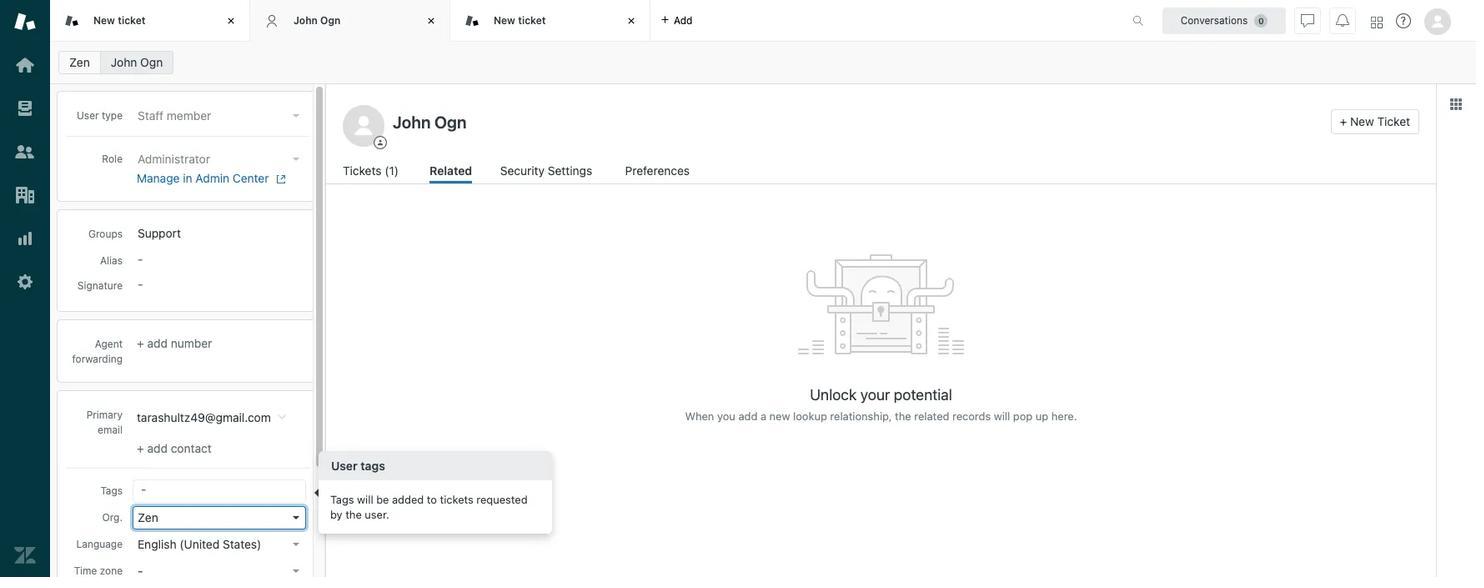 Task type: locate. For each thing, give the bounding box(es) containing it.
john right close icon
[[294, 14, 318, 27]]

added
[[392, 494, 424, 507]]

john inside tab
[[294, 14, 318, 27]]

close image for john ogn
[[423, 13, 440, 29]]

close image
[[223, 13, 239, 29]]

will inside unlock your potential when you add a new lookup relationship, the related records will pop up here.
[[994, 410, 1011, 423]]

admin image
[[14, 271, 36, 293]]

user for user type
[[77, 109, 99, 122]]

unlock your potential when you add a new lookup relationship, the related records will pop up here.
[[685, 386, 1078, 423]]

when
[[685, 410, 715, 423]]

agent forwarding
[[72, 338, 123, 365]]

time zone
[[74, 565, 123, 577]]

0 vertical spatial will
[[994, 410, 1011, 423]]

0 horizontal spatial john
[[111, 55, 137, 69]]

tickets
[[440, 494, 474, 507]]

2 close image from the left
[[623, 13, 640, 29]]

zen button
[[133, 506, 306, 530]]

1 horizontal spatial ticket
[[518, 14, 546, 27]]

0 vertical spatial user
[[77, 109, 99, 122]]

tags up by
[[330, 494, 354, 507]]

new ticket
[[93, 14, 146, 27], [494, 14, 546, 27]]

1 horizontal spatial the
[[895, 410, 912, 423]]

role
[[102, 153, 123, 165]]

will left be on the bottom left
[[357, 494, 374, 507]]

2 new ticket from the left
[[494, 14, 546, 27]]

1 horizontal spatial zen
[[138, 511, 158, 525]]

administrator
[[138, 152, 210, 166]]

unlock
[[810, 386, 857, 404]]

1 horizontal spatial new ticket
[[494, 14, 546, 27]]

ogn inside the secondary element
[[140, 55, 163, 69]]

english
[[138, 537, 177, 552]]

tags
[[100, 485, 123, 497], [330, 494, 354, 507]]

+ inside + new ticket button
[[1341, 114, 1348, 129]]

user left the tags at the bottom
[[331, 459, 358, 474]]

arrow down image inside english (united states) button
[[293, 543, 300, 547]]

2 horizontal spatial new
[[1351, 114, 1375, 129]]

0 horizontal spatial user
[[77, 109, 99, 122]]

arrow down image for english (united states)
[[293, 543, 300, 547]]

preferences
[[625, 164, 690, 178]]

user
[[77, 109, 99, 122], [331, 459, 358, 474]]

user type
[[77, 109, 123, 122]]

close image
[[423, 13, 440, 29], [623, 13, 640, 29]]

arrow down image for staff member
[[293, 114, 300, 118]]

1 vertical spatial ogn
[[140, 55, 163, 69]]

john ogn inside the secondary element
[[111, 55, 163, 69]]

new ticket for new ticket close image
[[494, 14, 546, 27]]

number
[[171, 336, 212, 350]]

the inside unlock your potential when you add a new lookup relationship, the related records will pop up here.
[[895, 410, 912, 423]]

relationship,
[[831, 410, 892, 423]]

new ticket for close icon
[[93, 14, 146, 27]]

+ left contact
[[137, 441, 144, 456]]

1 vertical spatial +
[[137, 336, 144, 350]]

1 horizontal spatial close image
[[623, 13, 640, 29]]

0 horizontal spatial new
[[93, 14, 115, 27]]

1 vertical spatial john ogn
[[111, 55, 163, 69]]

tags will be added to tickets requested by the user.
[[330, 494, 528, 522]]

0 vertical spatial +
[[1341, 114, 1348, 129]]

0 horizontal spatial ogn
[[140, 55, 163, 69]]

will
[[994, 410, 1011, 423], [357, 494, 374, 507]]

ogn inside tab
[[320, 14, 341, 27]]

your
[[861, 386, 891, 404]]

1 new ticket from the left
[[93, 14, 146, 27]]

0 horizontal spatial john ogn
[[111, 55, 163, 69]]

potential
[[894, 386, 953, 404]]

related link
[[430, 162, 472, 184]]

ticket
[[1378, 114, 1411, 129]]

0 horizontal spatial will
[[357, 494, 374, 507]]

+ right agent
[[137, 336, 144, 350]]

tags up org.
[[100, 485, 123, 497]]

arrow down image for zen
[[293, 516, 300, 520]]

ticket
[[118, 14, 146, 27], [518, 14, 546, 27]]

1 vertical spatial will
[[357, 494, 374, 507]]

1 horizontal spatial will
[[994, 410, 1011, 423]]

1 horizontal spatial user
[[331, 459, 358, 474]]

organizations image
[[14, 184, 36, 206]]

in
[[183, 171, 192, 185]]

1 ticket from the left
[[118, 14, 146, 27]]

english (united states)
[[138, 537, 261, 552]]

2 vertical spatial +
[[137, 441, 144, 456]]

views image
[[14, 98, 36, 119]]

0 horizontal spatial zen
[[69, 55, 90, 69]]

zen up english
[[138, 511, 158, 525]]

zen
[[69, 55, 90, 69], [138, 511, 158, 525]]

signature
[[77, 280, 123, 292]]

user left type
[[77, 109, 99, 122]]

(united
[[180, 537, 220, 552]]

tickets (1) link
[[343, 162, 402, 184]]

john
[[294, 14, 318, 27], [111, 55, 137, 69]]

close image inside john ogn tab
[[423, 13, 440, 29]]

staff member button
[[133, 104, 306, 128]]

tickets (1)
[[343, 164, 399, 178]]

3 arrow down image from the top
[[293, 516, 300, 520]]

john right zen link
[[111, 55, 137, 69]]

tarashultz49@gmail.com
[[137, 411, 271, 425]]

requested
[[477, 494, 528, 507]]

get started image
[[14, 54, 36, 76]]

arrow down image for administrator
[[293, 158, 300, 161]]

0 horizontal spatial close image
[[423, 13, 440, 29]]

manage in admin center
[[137, 171, 269, 185]]

the inside tags will be added to tickets requested by the user.
[[346, 509, 362, 522]]

button displays agent's chat status as invisible. image
[[1302, 14, 1315, 27]]

close image for new ticket
[[623, 13, 640, 29]]

the left related
[[895, 410, 912, 423]]

0 horizontal spatial ticket
[[118, 14, 146, 27]]

0 vertical spatial the
[[895, 410, 912, 423]]

None text field
[[388, 109, 1325, 134]]

1 arrow down image from the top
[[293, 114, 300, 118]]

0 vertical spatial ogn
[[320, 14, 341, 27]]

primary email
[[86, 409, 123, 436]]

0 horizontal spatial tags
[[100, 485, 123, 497]]

groups
[[88, 228, 123, 240]]

2 arrow down image from the top
[[293, 158, 300, 161]]

1 horizontal spatial john
[[294, 14, 318, 27]]

pop
[[1014, 410, 1033, 423]]

arrow down image
[[293, 114, 300, 118], [293, 158, 300, 161], [293, 516, 300, 520], [293, 543, 300, 547], [293, 570, 300, 573]]

zen link
[[58, 51, 101, 74]]

0 vertical spatial john
[[294, 14, 318, 27]]

2 ticket from the left
[[518, 14, 546, 27]]

+ add contact
[[137, 441, 212, 456]]

new ticket tab
[[50, 0, 250, 42], [451, 0, 651, 42]]

1 close image from the left
[[423, 13, 440, 29]]

+
[[1341, 114, 1348, 129], [137, 336, 144, 350], [137, 441, 144, 456]]

new
[[93, 14, 115, 27], [494, 14, 516, 27], [1351, 114, 1375, 129]]

user for user tags
[[331, 459, 358, 474]]

+ new ticket
[[1341, 114, 1411, 129]]

add
[[674, 14, 693, 26], [147, 336, 168, 350], [739, 410, 758, 423], [147, 441, 168, 456]]

1 horizontal spatial ogn
[[320, 14, 341, 27]]

0 vertical spatial zen
[[69, 55, 90, 69]]

+ for + add contact
[[137, 441, 144, 456]]

the
[[895, 410, 912, 423], [346, 509, 362, 522]]

zen right get started icon
[[69, 55, 90, 69]]

- field
[[134, 481, 306, 499]]

staff
[[138, 108, 164, 123]]

john ogn inside tab
[[294, 14, 341, 27]]

+ left ticket
[[1341, 114, 1348, 129]]

4 arrow down image from the top
[[293, 543, 300, 547]]

+ add number
[[137, 336, 212, 350]]

1 vertical spatial john
[[111, 55, 137, 69]]

new for second new ticket tab from right
[[93, 14, 115, 27]]

+ new ticket button
[[1331, 109, 1420, 134]]

zendesk support image
[[14, 11, 36, 33]]

1 horizontal spatial john ogn
[[294, 14, 341, 27]]

tags inside tags will be added to tickets requested by the user.
[[330, 494, 354, 507]]

states)
[[223, 537, 261, 552]]

0 horizontal spatial new ticket
[[93, 14, 146, 27]]

time
[[74, 565, 97, 577]]

new for first new ticket tab from right
[[494, 14, 516, 27]]

1 vertical spatial zen
[[138, 511, 158, 525]]

the right by
[[346, 509, 362, 522]]

ogn
[[320, 14, 341, 27], [140, 55, 163, 69]]

1 vertical spatial user
[[331, 459, 358, 474]]

1 vertical spatial the
[[346, 509, 362, 522]]

2 new ticket tab from the left
[[451, 0, 651, 42]]

member
[[167, 108, 211, 123]]

0 horizontal spatial new ticket tab
[[50, 0, 250, 42]]

1 horizontal spatial new
[[494, 14, 516, 27]]

alias
[[100, 254, 123, 267]]

0 vertical spatial john ogn
[[294, 14, 341, 27]]

security settings
[[500, 164, 593, 178]]

5 arrow down image from the top
[[293, 570, 300, 573]]

0 horizontal spatial the
[[346, 509, 362, 522]]

arrow down image inside the zen button
[[293, 516, 300, 520]]

1 horizontal spatial new ticket tab
[[451, 0, 651, 42]]

manage in admin center link
[[137, 171, 300, 186]]

1 horizontal spatial tags
[[330, 494, 354, 507]]

john ogn
[[294, 14, 341, 27], [111, 55, 163, 69]]

john inside the secondary element
[[111, 55, 137, 69]]

arrow down image inside staff member button
[[293, 114, 300, 118]]

arrow down image inside administrator button
[[293, 158, 300, 161]]

primary
[[86, 409, 123, 421]]

lookup
[[794, 410, 828, 423]]

conversations
[[1181, 14, 1249, 26]]

tabs tab list
[[50, 0, 1116, 42]]

new
[[770, 410, 791, 423]]

will left pop
[[994, 410, 1011, 423]]



Task type: describe. For each thing, give the bounding box(es) containing it.
zone
[[100, 565, 123, 577]]

be
[[377, 494, 389, 507]]

zen inside button
[[138, 511, 158, 525]]

language
[[76, 538, 123, 551]]

zendesk products image
[[1372, 16, 1384, 28]]

will inside tags will be added to tickets requested by the user.
[[357, 494, 374, 507]]

security
[[500, 164, 545, 178]]

up
[[1036, 410, 1049, 423]]

add inside dropdown button
[[674, 14, 693, 26]]

settings
[[548, 164, 593, 178]]

tags
[[361, 459, 385, 474]]

email
[[98, 424, 123, 436]]

reporting image
[[14, 228, 36, 249]]

tags for tags
[[100, 485, 123, 497]]

a
[[761, 410, 767, 423]]

forwarding
[[72, 353, 123, 365]]

apps image
[[1450, 98, 1464, 111]]

new inside + new ticket button
[[1351, 114, 1375, 129]]

tickets
[[343, 164, 382, 178]]

center
[[233, 171, 269, 185]]

manage
[[137, 171, 180, 185]]

agent
[[95, 338, 123, 350]]

org.
[[102, 511, 123, 524]]

conversations button
[[1163, 7, 1287, 34]]

admin
[[196, 171, 230, 185]]

by
[[330, 509, 343, 522]]

(1)
[[385, 164, 399, 178]]

to
[[427, 494, 437, 507]]

add inside unlock your potential when you add a new lookup relationship, the related records will pop up here.
[[739, 410, 758, 423]]

administrator button
[[133, 148, 306, 171]]

zendesk image
[[14, 545, 36, 567]]

here.
[[1052, 410, 1078, 423]]

you
[[718, 410, 736, 423]]

+ for + add number
[[137, 336, 144, 350]]

+ for + new ticket
[[1341, 114, 1348, 129]]

related
[[915, 410, 950, 423]]

zen inside the secondary element
[[69, 55, 90, 69]]

records
[[953, 410, 991, 423]]

user.
[[365, 509, 390, 522]]

security settings link
[[500, 162, 597, 184]]

secondary element
[[50, 46, 1477, 79]]

customers image
[[14, 141, 36, 163]]

english (united states) button
[[133, 533, 306, 557]]

john ogn tab
[[250, 0, 451, 42]]

type
[[102, 109, 123, 122]]

support
[[138, 226, 181, 240]]

add button
[[651, 0, 703, 41]]

1 new ticket tab from the left
[[50, 0, 250, 42]]

main element
[[0, 0, 50, 577]]

tags for tags will be added to tickets requested by the user.
[[330, 494, 354, 507]]

contact
[[171, 441, 212, 456]]

notifications image
[[1337, 14, 1350, 27]]

john ogn link
[[100, 51, 174, 74]]

get help image
[[1397, 13, 1412, 28]]

related
[[430, 164, 472, 178]]

preferences link
[[625, 162, 693, 184]]

user tags
[[331, 459, 385, 474]]

staff member
[[138, 108, 211, 123]]



Task type: vqa. For each thing, say whether or not it's contained in the screenshot.
Security
yes



